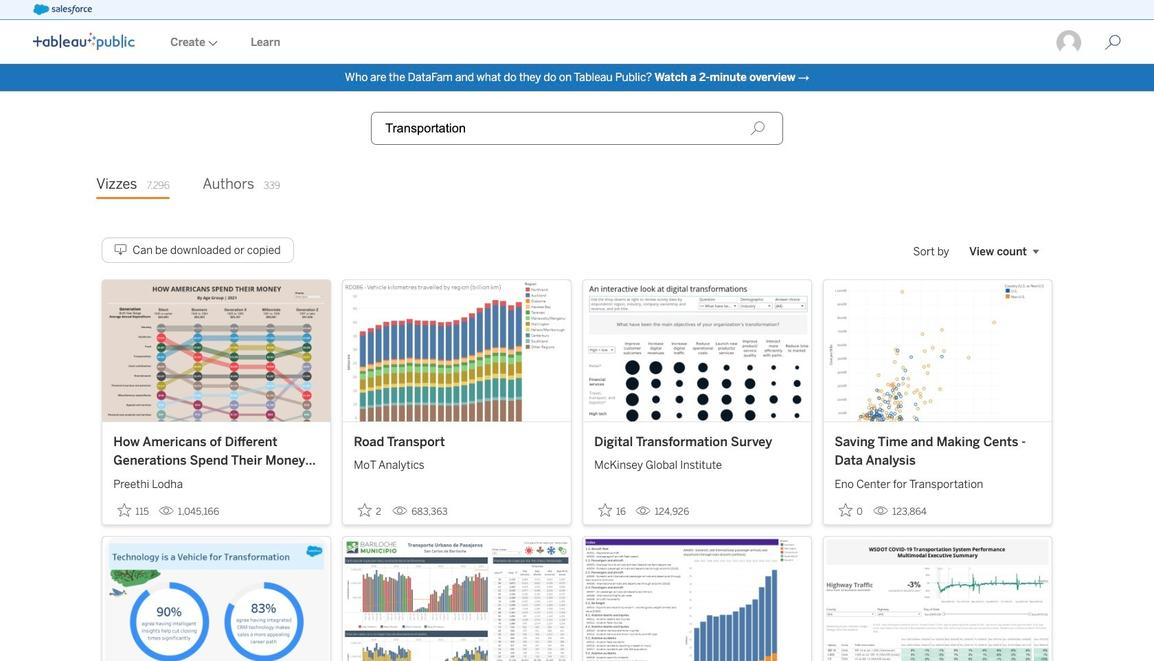 Task type: describe. For each thing, give the bounding box(es) containing it.
2 add favorite image from the left
[[839, 504, 853, 517]]

ruby.anderson5854 image
[[1056, 29, 1083, 56]]

3 add favorite button from the left
[[595, 499, 630, 522]]

logo image
[[33, 32, 135, 50]]

1 add favorite button from the left
[[113, 499, 153, 522]]

Search input field
[[371, 112, 784, 145]]



Task type: vqa. For each thing, say whether or not it's contained in the screenshot.
Add Favorite image to the right
yes



Task type: locate. For each thing, give the bounding box(es) containing it.
create image
[[206, 41, 218, 46]]

search image
[[751, 121, 766, 136]]

1 horizontal spatial add favorite image
[[839, 504, 853, 517]]

workbook thumbnail image
[[102, 280, 331, 422], [343, 280, 571, 422], [584, 280, 812, 422], [824, 280, 1052, 422], [102, 537, 331, 662], [343, 537, 571, 662], [584, 537, 812, 662], [824, 537, 1052, 662]]

go to search image
[[1089, 34, 1138, 51]]

add favorite image
[[358, 504, 372, 517], [839, 504, 853, 517]]

1 add favorite image from the left
[[118, 504, 131, 517]]

4 add favorite button from the left
[[835, 499, 868, 522]]

0 horizontal spatial add favorite image
[[118, 504, 131, 517]]

0 horizontal spatial add favorite image
[[358, 504, 372, 517]]

Add Favorite button
[[113, 499, 153, 522], [354, 499, 387, 522], [595, 499, 630, 522], [835, 499, 868, 522]]

add favorite image
[[118, 504, 131, 517], [599, 504, 612, 517]]

2 add favorite button from the left
[[354, 499, 387, 522]]

salesforce logo image
[[33, 4, 92, 15]]

1 horizontal spatial add favorite image
[[599, 504, 612, 517]]

2 add favorite image from the left
[[599, 504, 612, 517]]

1 add favorite image from the left
[[358, 504, 372, 517]]



